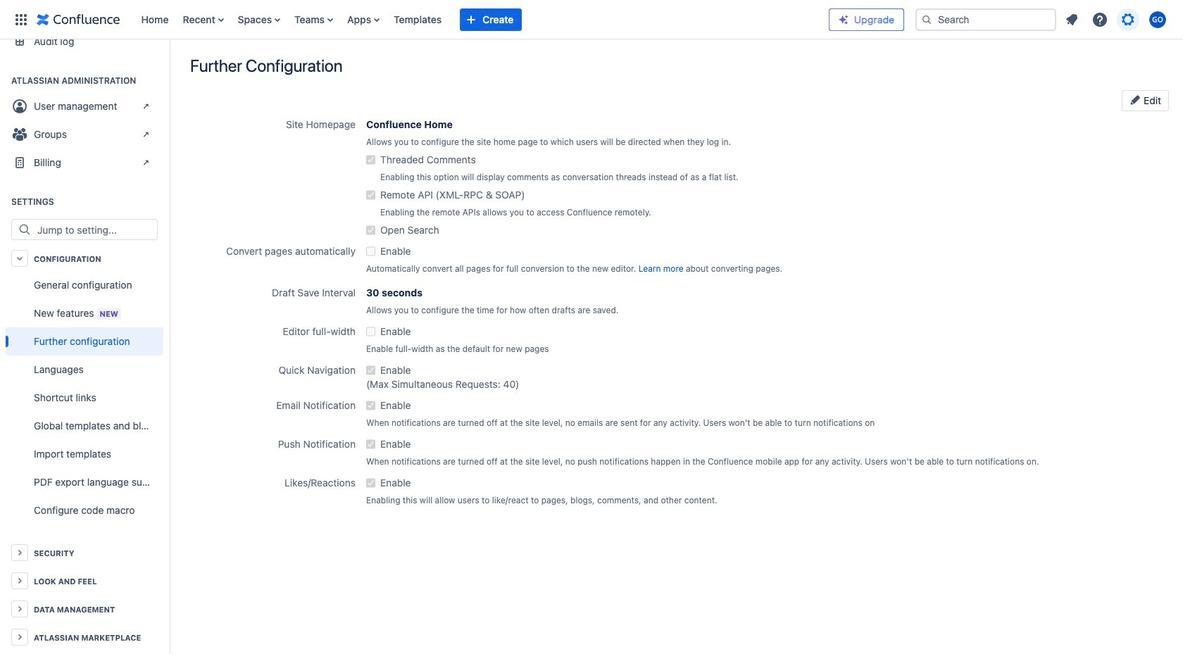 Task type: vqa. For each thing, say whether or not it's contained in the screenshot.
REGION
yes



Task type: locate. For each thing, give the bounding box(es) containing it.
banner
[[0, 0, 1184, 39]]

0 horizontal spatial list
[[134, 0, 829, 39]]

global element
[[8, 0, 829, 39]]

Search field
[[916, 8, 1057, 31]]

1 horizontal spatial list
[[1060, 7, 1175, 32]]

list for the premium image
[[1060, 7, 1175, 32]]

Settings Search field
[[33, 220, 157, 240]]

settings icon image
[[1120, 11, 1137, 28]]

None checkbox
[[366, 153, 376, 167], [366, 223, 376, 237], [366, 245, 376, 259], [366, 325, 376, 339], [366, 399, 376, 413], [366, 476, 376, 490], [366, 153, 376, 167], [366, 223, 376, 237], [366, 245, 376, 259], [366, 325, 376, 339], [366, 399, 376, 413], [366, 476, 376, 490]]

list
[[134, 0, 829, 39], [1060, 7, 1175, 32]]

None checkbox
[[366, 188, 376, 202], [366, 364, 376, 378], [366, 438, 376, 452], [366, 188, 376, 202], [366, 364, 376, 378], [366, 438, 376, 452]]

main content
[[169, 39, 1184, 54]]

region
[[6, 271, 163, 525]]

confluence image
[[37, 11, 120, 28], [37, 11, 120, 28]]

None search field
[[916, 8, 1057, 31]]

notification icon image
[[1064, 11, 1081, 28]]



Task type: describe. For each thing, give the bounding box(es) containing it.
premium image
[[839, 14, 850, 25]]

collapse sidebar image
[[154, 47, 185, 75]]

small image
[[1131, 94, 1142, 106]]

appswitcher icon image
[[13, 11, 30, 28]]

help icon image
[[1092, 11, 1109, 28]]

list for the appswitcher icon
[[134, 0, 829, 39]]

search image
[[922, 14, 933, 25]]

your profile and preferences image
[[1150, 11, 1167, 28]]



